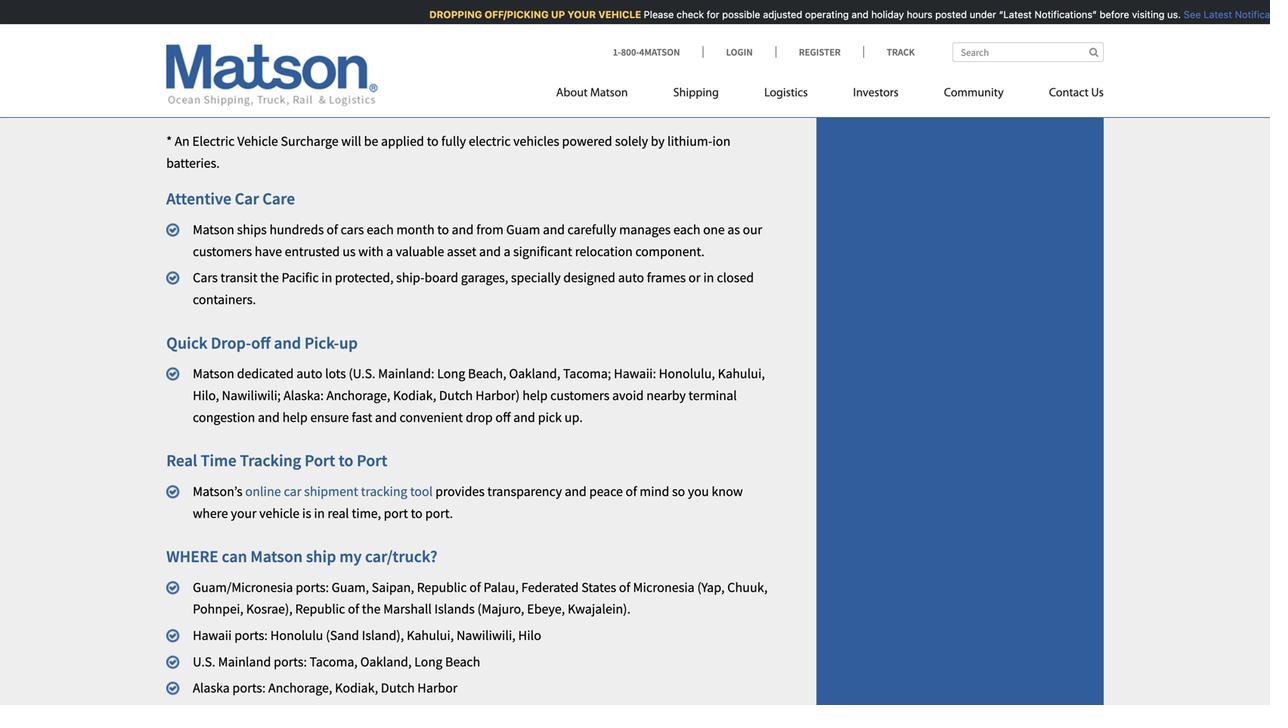Task type: vqa. For each thing, say whether or not it's contained in the screenshot.
the topmost ENVIRONMENTAL GOALS
no



Task type: locate. For each thing, give the bounding box(es) containing it.
0 vertical spatial contact
[[193, 45, 237, 62]]

1 vertical spatial from
[[268, 67, 295, 84]]

kodiak, down the mainland:
[[393, 387, 436, 404]]

by right solely
[[651, 133, 665, 150]]

port. inside provides transparency and peace of mind so you know where your vehicle is in real time, port to port.
[[425, 505, 453, 522]]

ports: down honolulu
[[274, 654, 307, 671]]

dutch up drop
[[439, 387, 473, 404]]

your inside "to get a quote on oversized vehicles, boats or rvs moving to or from guam, micronesia, saipan, palau, or marshall islands, or for more information about shipping your car."
[[245, 88, 271, 105]]

contact matson customer service at
[[193, 45, 400, 62]]

surcharge
[[281, 133, 339, 150]]

search image
[[1090, 47, 1099, 57]]

1 vertical spatial republic
[[295, 601, 345, 618]]

about matson link
[[556, 80, 651, 111]]

on up islands,
[[574, 45, 589, 62]]

port up tracking at the left bottom of page
[[357, 450, 388, 471]]

and inside for more details on the cost to ship a car to or from guam by origin and destination port.
[[694, 0, 716, 14]]

quick
[[166, 333, 208, 353]]

car
[[235, 188, 259, 209]]

0 vertical spatial by
[[642, 0, 655, 14]]

1 horizontal spatial kahului,
[[718, 365, 765, 382]]

1 horizontal spatial from
[[477, 221, 504, 238]]

by for lithium-
[[651, 133, 665, 150]]

on right details
[[409, 0, 424, 14]]

0 vertical spatial marshall
[[503, 67, 551, 84]]

register link
[[776, 46, 864, 58]]

palau, inside "to get a quote on oversized vehicles, boats or rvs moving to or from guam, micronesia, saipan, palau, or marshall islands, or for more information about shipping your car."
[[450, 67, 486, 84]]

off down harbor)
[[496, 409, 511, 426]]

and right origin
[[694, 0, 716, 14]]

matson
[[240, 45, 282, 62], [590, 87, 628, 99], [193, 221, 234, 238], [193, 365, 234, 382], [251, 546, 303, 567]]

mainland
[[218, 654, 271, 671]]

cars
[[341, 221, 364, 238]]

customers up transit
[[193, 243, 252, 260]]

your left car.
[[245, 88, 271, 105]]

Search search field
[[953, 42, 1104, 62]]

vehicle
[[259, 505, 300, 522]]

1 vertical spatial long
[[415, 654, 443, 671]]

0 horizontal spatial kodiak,
[[335, 680, 378, 697]]

see
[[1181, 9, 1198, 20]]

help down "alaska:"
[[283, 409, 308, 426]]

palau, down for more details on the cost to ship a car to or from guam by origin and destination port.
[[450, 67, 486, 84]]

from up car.
[[268, 67, 295, 84]]

time,
[[352, 505, 381, 522]]

contact for contact matson customer service at
[[193, 45, 237, 62]]

marshall
[[503, 67, 551, 84], [383, 601, 432, 618]]

from inside for more details on the cost to ship a car to or from guam by origin and destination port.
[[575, 0, 602, 14]]

for
[[317, 0, 333, 14], [704, 9, 716, 20], [615, 67, 631, 84]]

more left details
[[336, 0, 366, 14]]

electric
[[469, 133, 511, 150]]

a left up
[[516, 0, 523, 14]]

0 vertical spatial long
[[437, 365, 465, 382]]

kosrae),
[[246, 601, 293, 618]]

kahului, down islands
[[407, 627, 454, 644]]

car inside for more details on the cost to ship a car to or from guam by origin and destination port.
[[525, 0, 543, 14]]

2 horizontal spatial the
[[427, 0, 446, 14]]

1 vertical spatial car
[[284, 483, 302, 500]]

marshall down get
[[503, 67, 551, 84]]

holiday
[[868, 9, 901, 20]]

long left beach,
[[437, 365, 465, 382]]

auto up "alaska:"
[[297, 365, 323, 382]]

in right is
[[314, 505, 325, 522]]

have
[[255, 243, 282, 260]]

to right port
[[411, 505, 423, 522]]

0 vertical spatial on
[[409, 0, 424, 14]]

0 vertical spatial the
[[427, 0, 446, 14]]

harbor
[[418, 680, 458, 697]]

more down 1-800-4matson on the top
[[634, 67, 664, 84]]

0 horizontal spatial on
[[409, 0, 424, 14]]

alaska
[[193, 680, 230, 697]]

1 horizontal spatial port
[[357, 450, 388, 471]]

dutch
[[439, 387, 473, 404], [381, 680, 415, 697]]

republic up (sand
[[295, 601, 345, 618]]

0 vertical spatial auto
[[618, 269, 644, 286]]

0 vertical spatial kahului,
[[718, 365, 765, 382]]

powered
[[562, 133, 612, 150]]

0 horizontal spatial kahului,
[[407, 627, 454, 644]]

know
[[712, 483, 743, 500]]

0 vertical spatial palau,
[[450, 67, 486, 84]]

0 horizontal spatial auto
[[297, 365, 323, 382]]

ports: down where can matson ship my car/truck?
[[296, 579, 329, 596]]

of up islands
[[470, 579, 481, 596]]

1 vertical spatial guam
[[506, 221, 540, 238]]

long
[[437, 365, 465, 382], [415, 654, 443, 671]]

blue matson logo with ocean, shipping, truck, rail and logistics written beneath it. image
[[166, 45, 378, 107]]

and left peace at the bottom left
[[565, 483, 587, 500]]

oakland,
[[509, 365, 561, 382], [360, 654, 412, 671]]

0 vertical spatial port.
[[260, 18, 288, 35]]

1 horizontal spatial more
[[634, 67, 664, 84]]

0 vertical spatial anchorage,
[[327, 387, 390, 404]]

marshall up island), in the bottom of the page
[[383, 601, 432, 618]]

1 horizontal spatial each
[[674, 221, 701, 238]]

hawaii
[[193, 627, 232, 644]]

your inside provides transparency and peace of mind so you know where your vehicle is in real time, port to port.
[[231, 505, 257, 522]]

ports: up mainland
[[235, 627, 268, 644]]

relocation
[[575, 243, 633, 260]]

oakland, down island), in the bottom of the page
[[360, 654, 412, 671]]

ports: down mainland
[[232, 680, 266, 697]]

2 horizontal spatial from
[[575, 0, 602, 14]]

ship
[[489, 0, 513, 14], [306, 546, 336, 567]]

0 horizontal spatial ship
[[306, 546, 336, 567]]

anchorage, down tacoma,
[[268, 680, 332, 697]]

1 horizontal spatial the
[[362, 601, 381, 618]]

0 horizontal spatial port.
[[260, 18, 288, 35]]

the inside guam/micronesia ports: guam, saipan, republic of palau, federated states of micronesia (yap, chuuk, pohnpei, kosrae), republic of the marshall islands (majuro, ebeye, kwajalein).
[[362, 601, 381, 618]]

auto inside matson dedicated auto lots (u.s. mainland: long beach, oakland, tacoma; hawaii: honolulu, kahului, hilo, nawiliwili; alaska: anchorage, kodiak, dutch harbor) help customers avoid nearby terminal congestion and help ensure fast and convenient drop off and pick up.
[[297, 365, 323, 382]]

about matson
[[556, 87, 628, 99]]

1 horizontal spatial marshall
[[503, 67, 551, 84]]

applied
[[381, 133, 424, 150]]

2 vertical spatial the
[[362, 601, 381, 618]]

1 horizontal spatial guam
[[605, 0, 639, 14]]

0 horizontal spatial republic
[[295, 601, 345, 618]]

1 horizontal spatial dutch
[[439, 387, 473, 404]]

1 vertical spatial help
[[283, 409, 308, 426]]

states
[[582, 579, 616, 596]]

1 horizontal spatial car
[[525, 0, 543, 14]]

peace
[[589, 483, 623, 500]]

customers
[[193, 243, 252, 260], [551, 387, 610, 404]]

dutch left harbor
[[381, 680, 415, 697]]

honolulu,
[[659, 365, 715, 382]]

saipan, right micronesia,
[[405, 67, 448, 84]]

2 vertical spatial from
[[477, 221, 504, 238]]

0 vertical spatial dutch
[[439, 387, 473, 404]]

1 vertical spatial customers
[[551, 387, 610, 404]]

cars
[[193, 269, 218, 286]]

1 horizontal spatial off
[[496, 409, 511, 426]]

matson ships hundreds of cars each month to and from guam and carefully manages each one as our customers have entrusted us with a valuable asset and a significant relocation component.
[[193, 221, 763, 260]]

1 horizontal spatial ship
[[489, 0, 513, 14]]

ship left 'my'
[[306, 546, 336, 567]]

to right moving
[[238, 67, 250, 84]]

closed
[[717, 269, 754, 286]]

guam, down 'my'
[[332, 579, 369, 596]]

0 vertical spatial kodiak,
[[393, 387, 436, 404]]

0 vertical spatial customers
[[193, 243, 252, 260]]

oversized
[[592, 45, 646, 62]]

get
[[508, 45, 526, 62]]

1 vertical spatial saipan,
[[372, 579, 414, 596]]

each left "one" in the right of the page
[[674, 221, 701, 238]]

1 vertical spatial ship
[[306, 546, 336, 567]]

1 vertical spatial contact
[[1049, 87, 1089, 99]]

to inside the * an electric vehicle surcharge will be applied to fully electric vehicles powered solely by lithium-ion batteries.
[[427, 133, 439, 150]]

on inside for more details on the cost to ship a car to or from guam by origin and destination port.
[[409, 0, 424, 14]]

matson down attentive on the left
[[193, 221, 234, 238]]

guam, inside guam/micronesia ports: guam, saipan, republic of palau, federated states of micronesia (yap, chuuk, pohnpei, kosrae), republic of the marshall islands (majuro, ebeye, kwajalein).
[[332, 579, 369, 596]]

can
[[222, 546, 247, 567]]

and inside provides transparency and peace of mind so you know where your vehicle is in real time, port to port.
[[565, 483, 587, 500]]

palau,
[[450, 67, 486, 84], [484, 579, 519, 596]]

1 vertical spatial more
[[634, 67, 664, 84]]

0 horizontal spatial port
[[305, 450, 335, 471]]

0 vertical spatial more
[[336, 0, 366, 14]]

port. up the "contact matson customer service at" on the top left
[[260, 18, 288, 35]]

ports: for honolulu
[[235, 627, 268, 644]]

anchorage,
[[327, 387, 390, 404], [268, 680, 332, 697]]

1 vertical spatial kahului,
[[407, 627, 454, 644]]

1 vertical spatial auto
[[297, 365, 323, 382]]

0 vertical spatial saipan,
[[405, 67, 448, 84]]

1 horizontal spatial for
[[615, 67, 631, 84]]

or up about matson
[[601, 67, 613, 84]]

guam/micronesia ports: guam, saipan, republic of palau, federated states of micronesia (yap, chuuk, pohnpei, kosrae), republic of the marshall islands (majuro, ebeye, kwajalein).
[[193, 579, 768, 618]]

1 vertical spatial marshall
[[383, 601, 432, 618]]

valuable
[[396, 243, 444, 260]]

transit
[[221, 269, 258, 286]]

to up online car shipment tracking tool link
[[339, 450, 354, 471]]

from right up
[[575, 0, 602, 14]]

of left "cars"
[[327, 221, 338, 238]]

0 horizontal spatial car
[[284, 483, 302, 500]]

for right check at the right top of page
[[704, 9, 716, 20]]

car up 'vehicle'
[[284, 483, 302, 500]]

1 vertical spatial dutch
[[381, 680, 415, 697]]

to left fully
[[427, 133, 439, 150]]

alaska:
[[284, 387, 324, 404]]

more inside for more details on the cost to ship a car to or from guam by origin and destination port.
[[336, 0, 366, 14]]

1 horizontal spatial republic
[[417, 579, 467, 596]]

ports: inside guam/micronesia ports: guam, saipan, republic of palau, federated states of micronesia (yap, chuuk, pohnpei, kosrae), republic of the marshall islands (majuro, ebeye, kwajalein).
[[296, 579, 329, 596]]

1 horizontal spatial auto
[[618, 269, 644, 286]]

saipan, down car/truck?
[[372, 579, 414, 596]]

tracking
[[240, 450, 301, 471]]

oakland, up harbor)
[[509, 365, 561, 382]]

port up the matson's online car shipment tracking tool
[[305, 450, 335, 471]]

nearby
[[647, 387, 686, 404]]

1 horizontal spatial help
[[523, 387, 548, 404]]

the up "hawaii ports: honolulu (sand island), kahului, nawiliwili, hilo"
[[362, 601, 381, 618]]

your
[[565, 9, 593, 20]]

on
[[409, 0, 424, 14], [574, 45, 589, 62]]

0 horizontal spatial from
[[268, 67, 295, 84]]

1 vertical spatial guam,
[[332, 579, 369, 596]]

0 horizontal spatial guam
[[506, 221, 540, 238]]

contact left us
[[1049, 87, 1089, 99]]

palau, inside guam/micronesia ports: guam, saipan, republic of palau, federated states of micronesia (yap, chuuk, pohnpei, kosrae), republic of the marshall islands (majuro, ebeye, kwajalein).
[[484, 579, 519, 596]]

the inside for more details on the cost to ship a car to or from guam by origin and destination port.
[[427, 0, 446, 14]]

* an electric vehicle surcharge will be applied to fully electric vehicles powered solely by lithium-ion batteries.
[[166, 133, 731, 172]]

0 vertical spatial oakland,
[[509, 365, 561, 382]]

1 horizontal spatial port.
[[425, 505, 453, 522]]

by left origin
[[642, 0, 655, 14]]

0 vertical spatial help
[[523, 387, 548, 404]]

marshall inside "to get a quote on oversized vehicles, boats or rvs moving to or from guam, micronesia, saipan, palau, or marshall islands, or for more information about shipping your car."
[[503, 67, 551, 84]]

0 horizontal spatial off
[[251, 333, 271, 353]]

1 vertical spatial port.
[[425, 505, 453, 522]]

of
[[327, 221, 338, 238], [626, 483, 637, 500], [470, 579, 481, 596], [619, 579, 631, 596], [348, 601, 359, 618]]

0 horizontal spatial customers
[[193, 243, 252, 260]]

long up harbor
[[415, 654, 443, 671]]

a right get
[[529, 45, 536, 62]]

0 vertical spatial car
[[525, 0, 543, 14]]

mind
[[640, 483, 670, 500]]

0 horizontal spatial help
[[283, 409, 308, 426]]

to right month at the top of the page
[[437, 221, 449, 238]]

0 vertical spatial ship
[[489, 0, 513, 14]]

(yap,
[[698, 579, 725, 596]]

cars transit the pacific in protected, ship-board garages, specially designed auto frames or in closed containers.
[[193, 269, 754, 308]]

ports: for guam,
[[296, 579, 329, 596]]

hawaii ports: honolulu (sand island), kahului, nawiliwili, hilo
[[193, 627, 541, 644]]

republic up islands
[[417, 579, 467, 596]]

off up dedicated
[[251, 333, 271, 353]]

on inside "to get a quote on oversized vehicles, boats or rvs moving to or from guam, micronesia, saipan, palau, or marshall islands, or for more information about shipping your car."
[[574, 45, 589, 62]]

car left up
[[525, 0, 543, 14]]

matson inside matson dedicated auto lots (u.s. mainland: long beach, oakland, tacoma; hawaii: honolulu, kahului, hilo, nawiliwili; alaska: anchorage, kodiak, dutch harbor) help customers avoid nearby terminal congestion and help ensure fast and convenient drop off and pick up.
[[193, 365, 234, 382]]

0 vertical spatial your
[[245, 88, 271, 105]]

kahului, up terminal
[[718, 365, 765, 382]]

0 horizontal spatial contact
[[193, 45, 237, 62]]

from
[[575, 0, 602, 14], [268, 67, 295, 84], [477, 221, 504, 238]]

port. inside for more details on the cost to ship a car to or from guam by origin and destination port.
[[260, 18, 288, 35]]

0 vertical spatial guam
[[605, 0, 639, 14]]

visiting
[[1129, 9, 1162, 20]]

0 horizontal spatial each
[[367, 221, 394, 238]]

and left the "pick"
[[514, 409, 535, 426]]

matson inside matson ships hundreds of cars each month to and from guam and carefully manages each one as our customers have entrusted us with a valuable asset and a significant relocation component.
[[193, 221, 234, 238]]

auto left frames
[[618, 269, 644, 286]]

ports: for anchorage,
[[232, 680, 266, 697]]

cost
[[448, 0, 472, 14]]

or right frames
[[689, 269, 701, 286]]

by inside the * an electric vehicle surcharge will be applied to fully electric vehicles powered solely by lithium-ion batteries.
[[651, 133, 665, 150]]

(sand
[[326, 627, 359, 644]]

1 horizontal spatial contact
[[1049, 87, 1089, 99]]

0 vertical spatial republic
[[417, 579, 467, 596]]

contact inside "link"
[[1049, 87, 1089, 99]]

kwajalein).
[[568, 601, 631, 618]]

contact
[[193, 45, 237, 62], [1049, 87, 1089, 99]]

1 vertical spatial palau,
[[484, 579, 519, 596]]

matson right the can
[[251, 546, 303, 567]]

moving
[[193, 67, 235, 84]]

None search field
[[953, 42, 1104, 62]]

1 horizontal spatial oakland,
[[509, 365, 561, 382]]

tracking
[[361, 483, 408, 500]]

of left mind
[[626, 483, 637, 500]]

by inside for more details on the cost to ship a car to or from guam by origin and destination port.
[[642, 0, 655, 14]]

1 vertical spatial the
[[260, 269, 279, 286]]

vehicles,
[[649, 45, 698, 62]]

1 horizontal spatial on
[[574, 45, 589, 62]]

or up quote
[[560, 0, 572, 14]]

1 vertical spatial on
[[574, 45, 589, 62]]

to get a quote on oversized vehicles, boats or rvs moving to or from guam, micronesia, saipan, palau, or marshall islands, or for more information about shipping your car.
[[193, 45, 771, 105]]

online
[[245, 483, 281, 500]]

for down the oversized
[[615, 67, 631, 84]]

guam up significant
[[506, 221, 540, 238]]

guam inside matson ships hundreds of cars each month to and from guam and carefully manages each one as our customers have entrusted us with a valuable asset and a significant relocation component.
[[506, 221, 540, 238]]

your down online
[[231, 505, 257, 522]]

ship right "cost"
[[489, 0, 513, 14]]

for up 'customer'
[[317, 0, 333, 14]]

1 vertical spatial your
[[231, 505, 257, 522]]

pick
[[538, 409, 562, 426]]

a up garages, at the top
[[504, 243, 511, 260]]

0 horizontal spatial marshall
[[383, 601, 432, 618]]

from up asset
[[477, 221, 504, 238]]

ion
[[713, 133, 731, 150]]

details
[[369, 0, 407, 14]]

palau, up (majuro,
[[484, 579, 519, 596]]

the left "cost"
[[427, 0, 446, 14]]

0 vertical spatial guam,
[[297, 67, 335, 84]]

check
[[674, 9, 701, 20]]

0 horizontal spatial more
[[336, 0, 366, 14]]

guam, down 'customer'
[[297, 67, 335, 84]]

kodiak, inside matson dedicated auto lots (u.s. mainland: long beach, oakland, tacoma; hawaii: honolulu, kahului, hilo, nawiliwili; alaska: anchorage, kodiak, dutch harbor) help customers avoid nearby terminal congestion and help ensure fast and convenient drop off and pick up.
[[393, 387, 436, 404]]

0 vertical spatial from
[[575, 0, 602, 14]]

month
[[397, 221, 435, 238]]

the down have
[[260, 269, 279, 286]]

0 horizontal spatial oakland,
[[360, 654, 412, 671]]

1 horizontal spatial customers
[[551, 387, 610, 404]]

to inside provides transparency and peace of mind so you know where your vehicle is in real time, port to port.
[[411, 505, 423, 522]]

will
[[341, 133, 361, 150]]

port. down tool
[[425, 505, 453, 522]]

manages
[[619, 221, 671, 238]]

1 horizontal spatial kodiak,
[[393, 387, 436, 404]]

provides
[[436, 483, 485, 500]]

1 vertical spatial by
[[651, 133, 665, 150]]

hawaii:
[[614, 365, 656, 382]]

car/truck?
[[365, 546, 438, 567]]

0 vertical spatial off
[[251, 333, 271, 353]]

customers up the "up."
[[551, 387, 610, 404]]

contact up moving
[[193, 45, 237, 62]]

car.
[[273, 88, 294, 105]]

boats
[[701, 45, 732, 62]]

1 vertical spatial oakland,
[[360, 654, 412, 671]]

saipan, inside "to get a quote on oversized vehicles, boats or rvs moving to or from guam, micronesia, saipan, palau, or marshall islands, or for more information about shipping your car."
[[405, 67, 448, 84]]

matson right about
[[590, 87, 628, 99]]

from inside "to get a quote on oversized vehicles, boats or rvs moving to or from guam, micronesia, saipan, palau, or marshall islands, or for more information about shipping your car."
[[268, 67, 295, 84]]

more inside "to get a quote on oversized vehicles, boats or rvs moving to or from guam, micronesia, saipan, palau, or marshall islands, or for more information about shipping your car."
[[634, 67, 664, 84]]

help up the "pick"
[[523, 387, 548, 404]]

in
[[322, 269, 332, 286], [704, 269, 714, 286], [314, 505, 325, 522]]

to left your
[[546, 0, 557, 14]]

1 vertical spatial off
[[496, 409, 511, 426]]

0 horizontal spatial the
[[260, 269, 279, 286]]



Task type: describe. For each thing, give the bounding box(es) containing it.
port. for destination
[[260, 18, 288, 35]]

anchorage, inside matson dedicated auto lots (u.s. mainland: long beach, oakland, tacoma; hawaii: honolulu, kahului, hilo, nawiliwili; alaska: anchorage, kodiak, dutch harbor) help customers avoid nearby terminal congestion and help ensure fast and convenient drop off and pick up.
[[327, 387, 390, 404]]

in inside provides transparency and peace of mind so you know where your vehicle is in real time, port to port.
[[314, 505, 325, 522]]

port. for to
[[425, 505, 453, 522]]

notificat
[[1232, 9, 1271, 20]]

logistics link
[[742, 80, 831, 111]]

to left get
[[494, 45, 505, 62]]

latest
[[1201, 9, 1229, 20]]

2 port from the left
[[357, 450, 388, 471]]

(majuro,
[[478, 601, 524, 618]]

real
[[328, 505, 349, 522]]

origin
[[658, 0, 691, 14]]

1 vertical spatial anchorage,
[[268, 680, 332, 697]]

u.s.
[[193, 654, 215, 671]]

where
[[193, 505, 228, 522]]

provides transparency and peace of mind so you know where your vehicle is in real time, port to port.
[[193, 483, 743, 522]]

drop
[[466, 409, 493, 426]]

and up garages, at the top
[[479, 243, 501, 260]]

quick drop-off and pick-up
[[166, 333, 358, 353]]

of inside provides transparency and peace of mind so you know where your vehicle is in real time, port to port.
[[626, 483, 637, 500]]

federated
[[522, 579, 579, 596]]

service
[[342, 45, 384, 62]]

customer
[[284, 45, 339, 62]]

or down off/picking
[[488, 67, 500, 84]]

pohnpei,
[[193, 601, 244, 618]]

an
[[175, 133, 190, 150]]

containers.
[[193, 291, 256, 308]]

saipan, inside guam/micronesia ports: guam, saipan, republic of palau, federated states of micronesia (yap, chuuk, pohnpei, kosrae), republic of the marshall islands (majuro, ebeye, kwajalein).
[[372, 579, 414, 596]]

guam, inside "to get a quote on oversized vehicles, boats or rvs moving to or from guam, micronesia, saipan, palau, or marshall islands, or for more information about shipping your car."
[[297, 67, 335, 84]]

drop-
[[211, 333, 251, 353]]

is
[[302, 505, 311, 522]]

destination
[[193, 18, 257, 35]]

a inside for more details on the cost to ship a car to or from guam by origin and destination port.
[[516, 0, 523, 14]]

frames
[[647, 269, 686, 286]]

honolulu
[[270, 627, 323, 644]]

login link
[[703, 46, 776, 58]]

1 vertical spatial kodiak,
[[335, 680, 378, 697]]

1-
[[613, 46, 621, 58]]

our
[[743, 221, 763, 238]]

specially
[[511, 269, 561, 286]]

auto inside 'cars transit the pacific in protected, ship-board garages, specially designed auto frames or in closed containers.'
[[618, 269, 644, 286]]

up
[[339, 333, 358, 353]]

matson dedicated auto lots (u.s. mainland: long beach, oakland, tacoma; hawaii: honolulu, kahului, hilo, nawiliwili; alaska: anchorage, kodiak, dutch harbor) help customers avoid nearby terminal congestion and help ensure fast and convenient drop off and pick up.
[[193, 365, 765, 426]]

1 port from the left
[[305, 450, 335, 471]]

real
[[166, 450, 197, 471]]

or inside for more details on the cost to ship a car to or from guam by origin and destination port.
[[560, 0, 572, 14]]

0 horizontal spatial dutch
[[381, 680, 415, 697]]

or down the "contact matson customer service at" on the top left
[[253, 67, 265, 84]]

and up asset
[[452, 221, 474, 238]]

from inside matson ships hundreds of cars each month to and from guam and carefully manages each one as our customers have entrusted us with a valuable asset and a significant relocation component.
[[477, 221, 504, 238]]

hilo
[[518, 627, 541, 644]]

investors link
[[831, 80, 922, 111]]

lithium-
[[668, 133, 713, 150]]

ensure
[[310, 409, 349, 426]]

dedicated
[[237, 365, 294, 382]]

for inside "to get a quote on oversized vehicles, boats or rvs moving to or from guam, micronesia, saipan, palau, or marshall islands, or for more information about shipping your car."
[[615, 67, 631, 84]]

matson's online car shipment tracking tool
[[193, 483, 433, 500]]

to right "cost"
[[474, 0, 486, 14]]

in left closed
[[704, 269, 714, 286]]

beach,
[[468, 365, 507, 382]]

1 each from the left
[[367, 221, 394, 238]]

beach
[[445, 654, 480, 671]]

real time tracking port to port
[[166, 450, 388, 471]]

information
[[667, 67, 734, 84]]

board
[[425, 269, 458, 286]]

oakland, inside matson dedicated auto lots (u.s. mainland: long beach, oakland, tacoma; hawaii: honolulu, kahului, hilo, nawiliwili; alaska: anchorage, kodiak, dutch harbor) help customers avoid nearby terminal congestion and help ensure fast and convenient drop off and pick up.
[[509, 365, 561, 382]]

and down nawiliwili;
[[258, 409, 280, 426]]

vehicle
[[595, 9, 638, 20]]

to inside matson ships hundreds of cars each month to and from guam and carefully manages each one as our customers have entrusted us with a valuable asset and a significant relocation component.
[[437, 221, 449, 238]]

of up (sand
[[348, 601, 359, 618]]

track link
[[864, 46, 915, 58]]

or left rvs
[[735, 45, 747, 62]]

and left pick-
[[274, 333, 301, 353]]

please
[[641, 9, 671, 20]]

contact for contact us
[[1049, 87, 1089, 99]]

hours
[[904, 9, 930, 20]]

under
[[967, 9, 993, 20]]

2 horizontal spatial for
[[704, 9, 716, 20]]

time
[[201, 450, 237, 471]]

customers inside matson dedicated auto lots (u.s. mainland: long beach, oakland, tacoma; hawaii: honolulu, kahului, hilo, nawiliwili; alaska: anchorage, kodiak, dutch harbor) help customers avoid nearby terminal congestion and help ensure fast and convenient drop off and pick up.
[[551, 387, 610, 404]]

quote
[[538, 45, 572, 62]]

matson inside "link"
[[590, 87, 628, 99]]

community
[[944, 87, 1004, 99]]

islands
[[435, 601, 475, 618]]

kahului, inside matson dedicated auto lots (u.s. mainland: long beach, oakland, tacoma; hawaii: honolulu, kahului, hilo, nawiliwili; alaska: anchorage, kodiak, dutch harbor) help customers avoid nearby terminal congestion and help ensure fast and convenient drop off and pick up.
[[718, 365, 765, 382]]

ship inside for more details on the cost to ship a car to or from guam by origin and destination port.
[[489, 0, 513, 14]]

or inside 'cars transit the pacific in protected, ship-board garages, specially designed auto frames or in closed containers.'
[[689, 269, 701, 286]]

about
[[556, 87, 588, 99]]

of inside matson ships hundreds of cars each month to and from guam and carefully manages each one as our customers have entrusted us with a valuable asset and a significant relocation component.
[[327, 221, 338, 238]]

before
[[1097, 9, 1127, 20]]

a right with
[[386, 243, 393, 260]]

harbor)
[[476, 387, 520, 404]]

shipping
[[193, 88, 242, 105]]

top menu navigation
[[556, 80, 1104, 111]]

islands,
[[554, 67, 598, 84]]

for more details on the cost to ship a car to or from guam by origin and destination port.
[[193, 0, 716, 35]]

of right states
[[619, 579, 631, 596]]

and up significant
[[543, 221, 565, 238]]

as
[[728, 221, 740, 238]]

ebeye,
[[527, 601, 565, 618]]

about
[[737, 67, 771, 84]]

dropping off/picking up your vehicle please check for possible adjusted operating and holiday hours posted under "latest notifications" before visiting us. see latest notificat
[[426, 9, 1271, 20]]

rvs
[[750, 45, 770, 62]]

pick-
[[305, 333, 339, 353]]

1-800-4matson link
[[613, 46, 703, 58]]

transparency
[[488, 483, 562, 500]]

ship-
[[396, 269, 425, 286]]

a inside "to get a quote on oversized vehicles, boats or rvs moving to or from guam, micronesia, saipan, palau, or marshall islands, or for more information about shipping your car."
[[529, 45, 536, 62]]

and right fast
[[375, 409, 397, 426]]

login
[[726, 46, 753, 58]]

hilo,
[[193, 387, 219, 404]]

fully
[[441, 133, 466, 150]]

dutch inside matson dedicated auto lots (u.s. mainland: long beach, oakland, tacoma; hawaii: honolulu, kahului, hilo, nawiliwili; alaska: anchorage, kodiak, dutch harbor) help customers avoid nearby terminal congestion and help ensure fast and convenient drop off and pick up.
[[439, 387, 473, 404]]

posted
[[932, 9, 964, 20]]

up
[[548, 9, 562, 20]]

electric
[[192, 133, 235, 150]]

micronesia,
[[338, 67, 402, 84]]

guam/micronesia
[[193, 579, 293, 596]]

off/picking
[[482, 9, 546, 20]]

*
[[166, 133, 172, 150]]

customers inside matson ships hundreds of cars each month to and from guam and carefully manages each one as our customers have entrusted us with a valuable asset and a significant relocation component.
[[193, 243, 252, 260]]

guam inside for more details on the cost to ship a car to or from guam by origin and destination port.
[[605, 0, 639, 14]]

the inside 'cars transit the pacific in protected, ship-board garages, specially designed auto frames or in closed containers.'
[[260, 269, 279, 286]]

fast
[[352, 409, 372, 426]]

and left holiday
[[849, 9, 866, 20]]

operating
[[802, 9, 846, 20]]

by for origin
[[642, 0, 655, 14]]

in right pacific
[[322, 269, 332, 286]]

entrusted
[[285, 243, 340, 260]]

where
[[166, 546, 218, 567]]

marshall inside guam/micronesia ports: guam, saipan, republic of palau, federated states of micronesia (yap, chuuk, pohnpei, kosrae), republic of the marshall islands (majuro, ebeye, kwajalein).
[[383, 601, 432, 618]]

attentive car care
[[166, 188, 295, 209]]

off inside matson dedicated auto lots (u.s. mainland: long beach, oakland, tacoma; hawaii: honolulu, kahului, hilo, nawiliwili; alaska: anchorage, kodiak, dutch harbor) help customers avoid nearby terminal congestion and help ensure fast and convenient drop off and pick up.
[[496, 409, 511, 426]]

online car shipment tracking tool link
[[245, 483, 433, 500]]

for inside for more details on the cost to ship a car to or from guam by origin and destination port.
[[317, 0, 333, 14]]

matson down destination
[[240, 45, 282, 62]]

notifications"
[[1032, 9, 1094, 20]]

dropping
[[426, 9, 479, 20]]

2 each from the left
[[674, 221, 701, 238]]

designed
[[564, 269, 616, 286]]

long inside matson dedicated auto lots (u.s. mainland: long beach, oakland, tacoma; hawaii: honolulu, kahului, hilo, nawiliwili; alaska: anchorage, kodiak, dutch harbor) help customers avoid nearby terminal congestion and help ensure fast and convenient drop off and pick up.
[[437, 365, 465, 382]]



